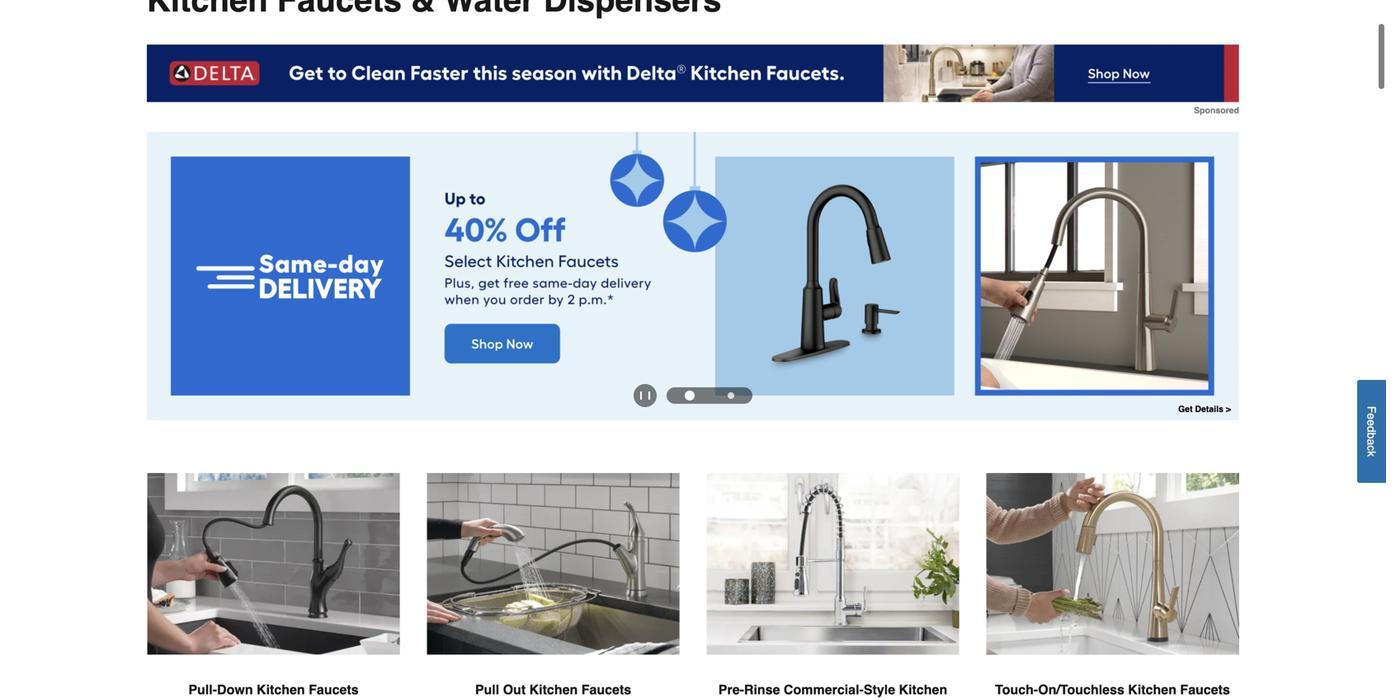 Task type: describe. For each thing, give the bounding box(es) containing it.
a
[[1365, 439, 1378, 446]]

scroll to item #1 element
[[668, 391, 711, 401]]

touch-on/touchless kitchen faucets link
[[986, 474, 1239, 699]]

a woman using the pull-down spout on a black kitchen faucet to rinse out a sink. image
[[147, 474, 400, 656]]

a chrome kitchen faucet with a pull-down spout over a rectangular sink in a white countertop. image
[[706, 474, 960, 656]]

f
[[1365, 407, 1378, 414]]

faucets for pull out kitchen faucets
[[582, 683, 631, 698]]

c
[[1365, 446, 1378, 452]]

kitchen inside pre-rinse commercial-style kitchen
[[899, 683, 947, 698]]

rinse
[[744, 683, 780, 698]]

on/touchless
[[1038, 683, 1125, 698]]

arrow right image
[[1209, 268, 1225, 285]]

a person using a pull out spout on a brushed nickel kitchen faucet to rinse vegetables. image
[[427, 474, 680, 656]]

pull-
[[188, 683, 217, 698]]

style
[[864, 683, 895, 698]]

pre-
[[719, 683, 744, 698]]

d
[[1365, 427, 1378, 433]]

down
[[217, 683, 253, 698]]

scroll to item #2 element
[[711, 393, 751, 399]]

pull
[[475, 683, 499, 698]]

faucets for pull-down kitchen faucets
[[309, 683, 359, 698]]

k
[[1365, 452, 1378, 457]]

out
[[503, 683, 526, 698]]

kitchen for touch-
[[1128, 683, 1177, 698]]

pre-rinse commercial-style kitchen link
[[706, 474, 960, 699]]

2 advertisement region from the top
[[147, 132, 1239, 423]]



Task type: locate. For each thing, give the bounding box(es) containing it.
kitchen for pull
[[529, 683, 578, 698]]

touch-on/touchless kitchen faucets
[[995, 683, 1230, 698]]

pull-down kitchen faucets
[[188, 683, 359, 698]]

1 e from the top
[[1365, 414, 1378, 420]]

f e e d b a c k
[[1365, 407, 1378, 457]]

pull-down kitchen faucets link
[[147, 474, 400, 699]]

kitchen for pull-
[[257, 683, 305, 698]]

1 vertical spatial advertisement region
[[147, 132, 1239, 423]]

1 horizontal spatial faucets
[[582, 683, 631, 698]]

2 kitchen from the left
[[529, 683, 578, 698]]

pull out kitchen faucets link
[[427, 474, 680, 699]]

pre-rinse commercial-style kitchen
[[719, 683, 947, 699]]

2 horizontal spatial faucets
[[1180, 683, 1230, 698]]

kitchen right on/touchless
[[1128, 683, 1177, 698]]

advertisement region
[[147, 45, 1239, 116], [147, 132, 1239, 423]]

e up d
[[1365, 414, 1378, 420]]

0 vertical spatial advertisement region
[[147, 45, 1239, 116]]

kitchen inside "link"
[[1128, 683, 1177, 698]]

kitchen right the style
[[899, 683, 947, 698]]

arrow left image
[[161, 268, 177, 285]]

b
[[1365, 433, 1378, 440]]

faucets for touch-on/touchless kitchen faucets
[[1180, 683, 1230, 698]]

1 advertisement region from the top
[[147, 45, 1239, 116]]

a person using the back of their hand to turn on a gold touch-on kitchen faucet to wash asparagus. image
[[986, 474, 1239, 656]]

3 faucets from the left
[[1180, 683, 1230, 698]]

faucets inside "link"
[[1180, 683, 1230, 698]]

4 kitchen from the left
[[1128, 683, 1177, 698]]

1 faucets from the left
[[309, 683, 359, 698]]

e
[[1365, 414, 1378, 420], [1365, 420, 1378, 427]]

kitchen right out
[[529, 683, 578, 698]]

2 faucets from the left
[[582, 683, 631, 698]]

commercial-
[[784, 683, 864, 698]]

pull out kitchen faucets
[[475, 683, 631, 698]]

0 horizontal spatial faucets
[[309, 683, 359, 698]]

kitchen right down
[[257, 683, 305, 698]]

faucets
[[309, 683, 359, 698], [582, 683, 631, 698], [1180, 683, 1230, 698]]

1 kitchen from the left
[[257, 683, 305, 698]]

touch-
[[995, 683, 1038, 698]]

e up b
[[1365, 420, 1378, 427]]

2 e from the top
[[1365, 420, 1378, 427]]

kitchen
[[257, 683, 305, 698], [529, 683, 578, 698], [899, 683, 947, 698], [1128, 683, 1177, 698]]

f e e d b a c k button
[[1357, 381, 1386, 484]]

3 kitchen from the left
[[899, 683, 947, 698]]



Task type: vqa. For each thing, say whether or not it's contained in the screenshot.
2nd e from the bottom
yes



